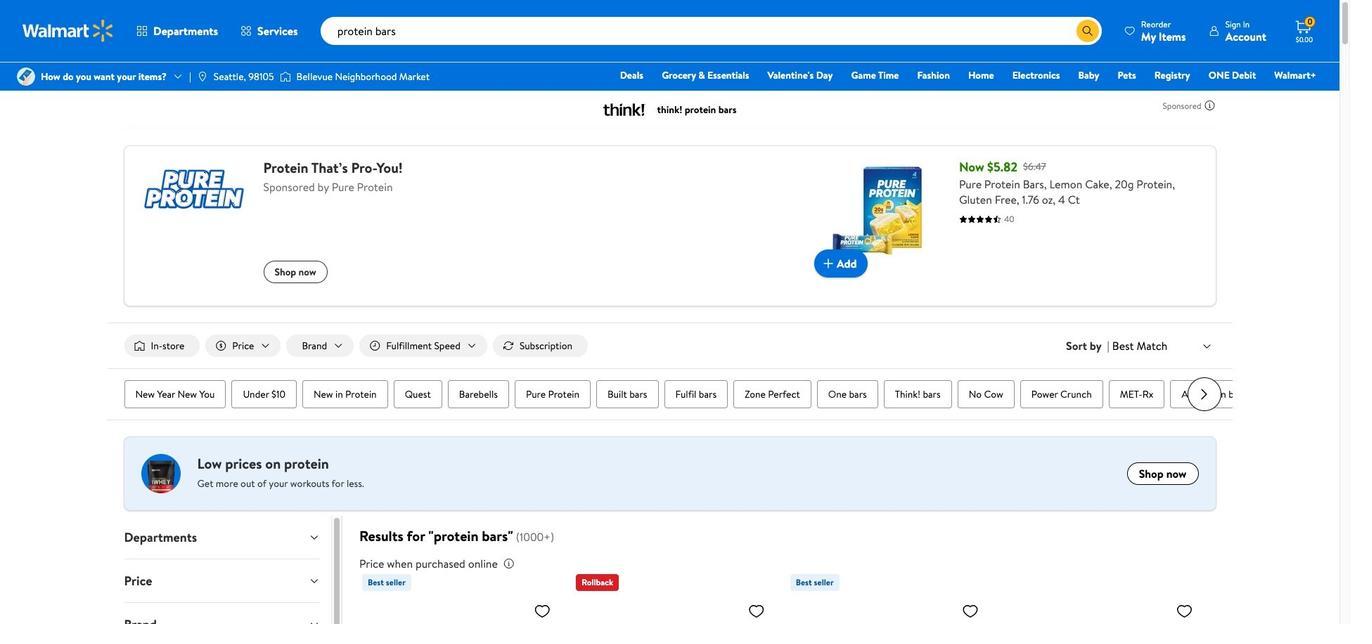 Task type: describe. For each thing, give the bounding box(es) containing it.
1 tab from the top
[[113, 516, 331, 559]]

nature valley protein granola bars, snack variety pack, chewy bars, 15 ct, 21.3 oz image
[[1005, 597, 1199, 625]]

sign in to add to favorites list, pure protein bars, chocolate peanut butter, 20g protein, gluten free, 1.76 oz, 12 ct image
[[534, 603, 551, 621]]

sort and filter section element
[[107, 324, 1233, 369]]

pure protein bars, chocolate peanut butter, 20g protein, gluten free, 1.76 oz, 12 ct image
[[362, 597, 557, 625]]

Search search field
[[321, 17, 1102, 45]]

sign in to add to favorites list, nature valley protein granola bars, snack variety pack, chewy bars, 15 ct, 21.3 oz image
[[1177, 603, 1193, 621]]

legal information image
[[504, 559, 515, 570]]

2 tab from the top
[[113, 560, 331, 603]]

add to cart image
[[820, 255, 837, 272]]

pure protein bar, chocolate deluxe, 21g protein, gluten free, 1.76 oz, 12 ct image
[[790, 597, 985, 625]]

ad disclaimer and feedback image
[[1205, 100, 1216, 111]]

3 tab from the top
[[113, 604, 331, 625]]



Task type: locate. For each thing, give the bounding box(es) containing it.
walmart image
[[23, 20, 114, 42]]

pure protein image
[[141, 158, 247, 221]]

search icon image
[[1083, 25, 1094, 37]]

clear search field text image
[[1060, 25, 1071, 36]]

next slide for chipmodule list image
[[1188, 378, 1222, 412]]

sign in to add to favorites list, ready clean protein bar, chocolate chip, 5 count bars image
[[748, 603, 765, 621]]

1 horizontal spatial  image
[[280, 70, 291, 84]]

sort by best match image
[[1202, 341, 1213, 352]]

low prices on protein. get more out of your workouts for less. shop now image
[[141, 455, 180, 494]]

 image
[[17, 68, 35, 86]]

tab
[[113, 516, 331, 559], [113, 560, 331, 603], [113, 604, 331, 625]]

0 vertical spatial tab
[[113, 516, 331, 559]]

1 vertical spatial tab
[[113, 560, 331, 603]]

0 horizontal spatial  image
[[197, 71, 208, 82]]

2 vertical spatial tab
[[113, 604, 331, 625]]

sign in to add to favorites list, pure protein bar, chocolate deluxe, 21g protein, gluten free, 1.76 oz, 12 ct image
[[962, 603, 979, 621]]

ready clean protein bar, chocolate chip, 5 count bars image
[[576, 597, 771, 625]]

Walmart Site-Wide search field
[[321, 17, 1102, 45]]

 image
[[280, 70, 291, 84], [197, 71, 208, 82]]



Task type: vqa. For each thing, say whether or not it's contained in the screenshot.
Low Prices On Protein. Get More Out Of Your Workouts For Less. Shop Now IMAGE
yes



